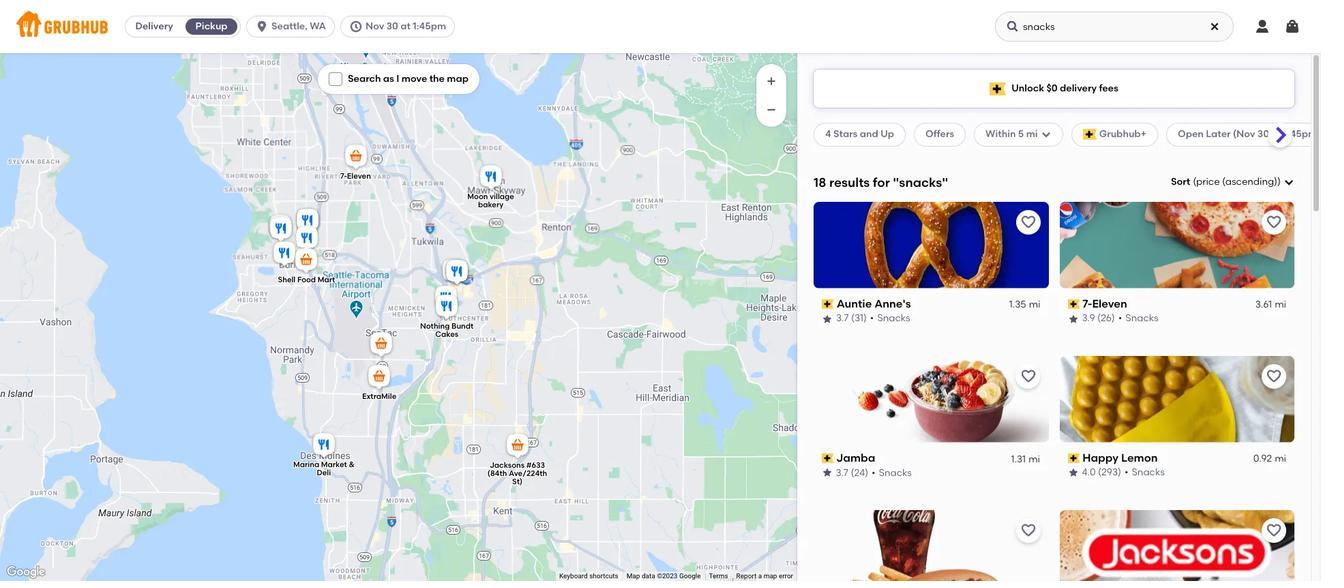Task type: describe. For each thing, give the bounding box(es) containing it.
terms
[[709, 572, 728, 580]]

3.7 for jamba
[[836, 467, 849, 478]]

wa
[[310, 20, 326, 32]]

stars
[[833, 128, 858, 140]]

a
[[758, 572, 762, 580]]

market
[[321, 460, 347, 469]]

3.9
[[1082, 313, 1095, 324]]

google image
[[3, 563, 48, 581]]

ronnie's market image
[[270, 239, 298, 269]]

happy
[[1082, 451, 1119, 464]]

0.92
[[1253, 453, 1272, 464]]

plus icon image
[[765, 74, 778, 88]]

nothing bundt cakes image
[[433, 293, 460, 323]]

&
[[348, 460, 354, 469]]

cakes
[[435, 330, 458, 339]]

snacks for 7-eleven
[[1126, 313, 1159, 324]]

report a map error
[[736, 572, 793, 580]]

star icon image for 7-eleven
[[1068, 313, 1079, 324]]

within
[[986, 128, 1016, 140]]

sort
[[1171, 176, 1190, 188]]

grubhub+
[[1099, 128, 1146, 140]]

save this restaurant image for 7-eleven
[[1266, 214, 1282, 230]]

grubhub plus flag logo image for grubhub+
[[1083, 129, 1097, 140]]

mawadda cafe image
[[294, 207, 321, 237]]

happy lemon logo image
[[1060, 356, 1294, 442]]

offers
[[926, 128, 954, 140]]

moon village bakery image
[[477, 163, 504, 193]]

1.35
[[1009, 299, 1026, 310]]

deli
[[316, 468, 331, 477]]

save this restaurant image
[[1266, 368, 1282, 384]]

subscription pass image for happy lemon
[[1068, 454, 1080, 463]]

keyboard shortcuts button
[[559, 572, 618, 581]]

error
[[779, 572, 793, 580]]

save this restaurant button for jamba
[[1016, 364, 1040, 389]]

svg image inside nov 30 at 1:45pm button
[[349, 20, 363, 33]]

3.61 mi
[[1255, 299, 1286, 310]]

antojitos michalisco 1st ave image
[[294, 207, 321, 237]]

shell food mart
[[278, 275, 335, 284]]

sort ( price (ascending) )
[[1171, 176, 1281, 188]]

report a map error link
[[736, 572, 793, 580]]

dairy queen image
[[266, 213, 294, 243]]

shell food mart image
[[292, 246, 320, 276]]

sea tac marathon image
[[367, 330, 395, 360]]

mi for lemon
[[1275, 453, 1286, 464]]

1.31 mi
[[1011, 453, 1040, 464]]

0.92 mi
[[1253, 453, 1286, 464]]

seattle, wa button
[[246, 16, 340, 38]]

jamba image
[[440, 257, 467, 287]]

map
[[627, 572, 640, 580]]

save this restaurant image for auntie anne's
[[1020, 214, 1036, 230]]

pickup
[[195, 20, 228, 32]]

extramile image
[[365, 363, 392, 393]]

extramile
[[362, 392, 396, 401]]

search as i move the map
[[348, 73, 469, 85]]

$0
[[1046, 82, 1058, 94]]

(293)
[[1098, 467, 1121, 478]]

unlock $0 delivery fees
[[1012, 82, 1118, 94]]

minus icon image
[[765, 103, 778, 117]]

marina market & deli
[[293, 460, 354, 477]]

shell
[[278, 275, 295, 284]]

for
[[873, 174, 890, 190]]

• for jamba
[[872, 467, 876, 478]]

within 5 mi
[[986, 128, 1038, 140]]

up
[[881, 128, 894, 140]]

3.7 for auntie anne's
[[836, 313, 849, 324]]

keyboard
[[559, 572, 588, 580]]

nov 30 at 1:45pm button
[[340, 16, 460, 38]]

auntie anne's logo image
[[814, 202, 1049, 288]]

3.7 (31)
[[836, 313, 867, 324]]

nothing bundt cakes
[[420, 322, 473, 339]]

• for auntie anne's
[[870, 313, 874, 324]]

pierro bakery image
[[293, 224, 320, 254]]

save this restaurant button for happy lemon
[[1262, 364, 1286, 389]]

svg image inside field
[[1284, 177, 1294, 188]]

the
[[429, 73, 445, 85]]

star icon image for happy lemon
[[1068, 467, 1079, 478]]

save this restaurant button for 7-eleven
[[1262, 210, 1286, 234]]

jacksons #633 (84th ave/224th st) logo image
[[1060, 510, 1294, 581]]

data
[[642, 572, 655, 580]]

(26)
[[1097, 313, 1115, 324]]

i
[[396, 73, 399, 85]]

bakery
[[478, 200, 503, 209]]

open
[[1178, 128, 1204, 140]]

4.0
[[1082, 467, 1096, 478]]

and
[[860, 128, 878, 140]]

pickup button
[[183, 16, 240, 38]]

none field containing sort
[[1171, 175, 1294, 189]]

7-eleven inside map region
[[340, 172, 371, 181]]

(nov
[[1233, 128, 1255, 140]]

terms link
[[709, 572, 728, 580]]

)
[[1277, 176, 1281, 188]]

unlock
[[1012, 82, 1044, 94]]

• for happy lemon
[[1125, 467, 1128, 478]]

mi for eleven
[[1275, 299, 1286, 310]]



Task type: locate. For each thing, give the bounding box(es) containing it.
1 vertical spatial subscription pass image
[[1068, 454, 1080, 463]]

0 vertical spatial subscription pass image
[[822, 299, 834, 309]]

18
[[814, 174, 826, 190]]

svg image inside seattle, wa button
[[255, 20, 269, 33]]

3.7 left (31)
[[836, 313, 849, 324]]

happy lemon
[[1082, 451, 1158, 464]]

1:45pm
[[413, 20, 446, 32]]

moon
[[467, 192, 488, 201]]

0 horizontal spatial 30
[[386, 20, 398, 32]]

moon village bakery
[[467, 192, 514, 209]]

subscription pass image for 7-eleven
[[1068, 299, 1080, 309]]

1 3.7 from the top
[[836, 313, 849, 324]]

Search for food, convenience, alcohol... search field
[[995, 12, 1234, 42]]

"snacks"
[[893, 174, 948, 190]]

0 horizontal spatial 7-
[[340, 172, 347, 181]]

fees
[[1099, 82, 1118, 94]]

seattle, wa
[[272, 20, 326, 32]]

grubhub plus flag logo image left grubhub+
[[1083, 129, 1097, 140]]

0 vertical spatial map
[[447, 73, 469, 85]]

5
[[1018, 128, 1024, 140]]

snacks right (26)
[[1126, 313, 1159, 324]]

anne's
[[874, 297, 911, 310]]

• snacks down anne's
[[870, 313, 910, 324]]

(24)
[[851, 467, 869, 478]]

1 horizontal spatial at
[[1272, 128, 1282, 140]]

map data ©2023 google
[[627, 572, 701, 580]]

0 horizontal spatial map
[[447, 73, 469, 85]]

delivery button
[[126, 16, 183, 38]]

mi for anne's
[[1029, 299, 1040, 310]]

map right the on the left of the page
[[447, 73, 469, 85]]

30 right nov
[[386, 20, 398, 32]]

• snacks right (26)
[[1118, 313, 1159, 324]]

nothing
[[420, 322, 449, 331]]

7-
[[340, 172, 347, 181], [1082, 297, 1092, 310]]

0 horizontal spatial 7-eleven
[[340, 172, 371, 181]]

svg image
[[255, 20, 269, 33], [349, 20, 363, 33], [1040, 129, 1051, 140], [1284, 177, 1294, 188]]

save this restaurant button for auntie anne's
[[1016, 210, 1040, 234]]

dairy queen logo image
[[814, 510, 1049, 581]]

map right a
[[764, 572, 777, 580]]

0 vertical spatial eleven
[[347, 172, 371, 181]]

1 vertical spatial subscription pass image
[[822, 454, 834, 463]]

open later (nov 30 at 1:45pm)
[[1178, 128, 1321, 140]]

(ascending)
[[1222, 176, 1277, 188]]

3.7
[[836, 313, 849, 324], [836, 467, 849, 478]]

eleven inside map region
[[347, 172, 371, 181]]

map
[[447, 73, 469, 85], [764, 572, 777, 580]]

at left 1:45pm)
[[1272, 128, 1282, 140]]

1 vertical spatial grubhub plus flag logo image
[[1083, 129, 1097, 140]]

0 vertical spatial subscription pass image
[[1068, 299, 1080, 309]]

grubhub plus flag logo image for unlock $0 delivery fees
[[990, 82, 1006, 95]]

star icon image left 4.0
[[1068, 467, 1079, 478]]

grubhub plus flag logo image
[[990, 82, 1006, 95], [1083, 129, 1097, 140]]

snacks down "lemon"
[[1132, 467, 1165, 478]]

village
[[489, 192, 514, 201]]

subscription pass image left happy
[[1068, 454, 1080, 463]]

auntie anne's image
[[443, 258, 470, 288]]

1 subscription pass image from the top
[[822, 299, 834, 309]]

jacksons
[[489, 461, 524, 470]]

jacksons #633 (84th ave/224th st)
[[487, 461, 547, 486]]

star icon image
[[822, 313, 833, 324], [1068, 313, 1079, 324], [822, 467, 833, 478], [1068, 467, 1079, 478]]

1 horizontal spatial grubhub plus flag logo image
[[1083, 129, 1097, 140]]

star icon image for jamba
[[822, 467, 833, 478]]

• snacks
[[870, 313, 910, 324], [1118, 313, 1159, 324], [872, 467, 912, 478], [1125, 467, 1165, 478]]

tacos el hass image
[[267, 215, 294, 245]]

subscription pass image
[[1068, 299, 1080, 309], [1068, 454, 1080, 463]]

keyboard shortcuts
[[559, 572, 618, 580]]

nov 30 at 1:45pm
[[366, 20, 446, 32]]

svg image left nov
[[349, 20, 363, 33]]

7-eleven
[[340, 172, 371, 181], [1082, 297, 1127, 310]]

delivery
[[1060, 82, 1097, 94]]

google
[[679, 572, 701, 580]]

1 horizontal spatial 7-eleven
[[1082, 297, 1127, 310]]

4.0 (293)
[[1082, 467, 1121, 478]]

mi right the 1.31
[[1029, 453, 1040, 464]]

jacksons #633 (84th ave/224th st) image
[[504, 432, 531, 462]]

0 horizontal spatial grubhub plus flag logo image
[[990, 82, 1006, 95]]

mi right 0.92
[[1275, 453, 1286, 464]]

0 horizontal spatial at
[[401, 20, 411, 32]]

star icon image left 3.7 (31)
[[822, 313, 833, 324]]

at left 1:45pm
[[401, 20, 411, 32]]

3.7 left (24)
[[836, 467, 849, 478]]

30
[[386, 20, 398, 32], [1257, 128, 1269, 140]]

4 stars and up
[[825, 128, 894, 140]]

report
[[736, 572, 757, 580]]

0 vertical spatial 7-
[[340, 172, 347, 181]]

• right (26)
[[1118, 313, 1122, 324]]

• for 7-eleven
[[1118, 313, 1122, 324]]

snacks for auntie anne's
[[877, 313, 910, 324]]

marina market & deli image
[[310, 431, 337, 461]]

svg image right )
[[1284, 177, 1294, 188]]

None field
[[1171, 175, 1294, 189]]

1 vertical spatial 3.7
[[836, 467, 849, 478]]

happy lemon image
[[432, 284, 459, 314]]

svg image right 5
[[1040, 129, 1051, 140]]

1:45pm)
[[1284, 128, 1321, 140]]

• snacks for happy lemon
[[1125, 467, 1165, 478]]

1 horizontal spatial 7-
[[1082, 297, 1092, 310]]

star icon image left '3.9'
[[1068, 313, 1079, 324]]

search
[[348, 73, 381, 85]]

jamba logo image
[[814, 356, 1049, 442]]

food
[[297, 275, 316, 284]]

1 vertical spatial eleven
[[1092, 297, 1127, 310]]

1 vertical spatial 7-
[[1082, 297, 1092, 310]]

st)
[[512, 477, 522, 486]]

auntie anne's
[[837, 297, 911, 310]]

1 vertical spatial map
[[764, 572, 777, 580]]

• snacks for jamba
[[872, 467, 912, 478]]

subscription pass image left "jamba"
[[822, 454, 834, 463]]

bundt
[[451, 322, 473, 331]]

map region
[[0, 0, 810, 581]]

grubhub plus flag logo image left unlock
[[990, 82, 1006, 95]]

0 vertical spatial at
[[401, 20, 411, 32]]

eleven
[[347, 172, 371, 181], [1092, 297, 1127, 310]]

1 horizontal spatial map
[[764, 572, 777, 580]]

3.9 (26)
[[1082, 313, 1115, 324]]

2 3.7 from the top
[[836, 467, 849, 478]]

snacks right (24)
[[879, 467, 912, 478]]

subscription pass image for auntie anne's
[[822, 299, 834, 309]]

auntie
[[837, 297, 872, 310]]

at
[[401, 20, 411, 32], [1272, 128, 1282, 140]]

nov
[[366, 20, 384, 32]]

snacks down anne's
[[877, 313, 910, 324]]

results
[[829, 174, 870, 190]]

main navigation navigation
[[0, 0, 1321, 53]]

• right (24)
[[872, 467, 876, 478]]

1.35 mi
[[1009, 299, 1040, 310]]

0 vertical spatial 30
[[386, 20, 398, 32]]

subscription pass image left auntie
[[822, 299, 834, 309]]

svg image
[[1254, 18, 1271, 35], [1284, 18, 1301, 35], [1006, 20, 1020, 33], [1209, 21, 1220, 32], [331, 75, 340, 83]]

save this restaurant image
[[1020, 214, 1036, 230], [1266, 214, 1282, 230], [1020, 368, 1036, 384], [1020, 522, 1036, 538], [1266, 522, 1282, 538]]

1 vertical spatial 7-eleven
[[1082, 297, 1127, 310]]

©2023
[[657, 572, 678, 580]]

• down the happy lemon
[[1125, 467, 1128, 478]]

2 subscription pass image from the top
[[1068, 454, 1080, 463]]

7-eleven logo image
[[1060, 202, 1294, 288]]

mi right 5
[[1026, 128, 1038, 140]]

mi right 1.35
[[1029, 299, 1040, 310]]

2 subscription pass image from the top
[[822, 454, 834, 463]]

30 inside button
[[386, 20, 398, 32]]

1 vertical spatial 30
[[1257, 128, 1269, 140]]

• snacks for auntie anne's
[[870, 313, 910, 324]]

1 subscription pass image from the top
[[1068, 299, 1080, 309]]

later
[[1206, 128, 1231, 140]]

4
[[825, 128, 831, 140]]

as
[[383, 73, 394, 85]]

subscription pass image right "1.35 mi"
[[1068, 299, 1080, 309]]

1.31
[[1011, 453, 1026, 464]]

1 horizontal spatial 30
[[1257, 128, 1269, 140]]

svg image left seattle,
[[255, 20, 269, 33]]

0 horizontal spatial eleven
[[347, 172, 371, 181]]

(84th
[[487, 469, 507, 478]]

delivery
[[135, 20, 173, 32]]

royce' washington - westfield southcenter mall image
[[443, 258, 470, 288]]

save this restaurant image for jamba
[[1020, 368, 1036, 384]]

save this restaurant button
[[1016, 210, 1040, 234], [1262, 210, 1286, 234], [1016, 364, 1040, 389], [1262, 364, 1286, 389], [1016, 518, 1040, 543], [1262, 518, 1286, 543]]

• snacks down "lemon"
[[1125, 467, 1165, 478]]

at inside button
[[401, 20, 411, 32]]

• right (31)
[[870, 313, 874, 324]]

mi
[[1026, 128, 1038, 140], [1029, 299, 1040, 310], [1275, 299, 1286, 310], [1029, 453, 1040, 464], [1275, 453, 1286, 464]]

snacks for happy lemon
[[1132, 467, 1165, 478]]

snacks for jamba
[[879, 467, 912, 478]]

subscription pass image
[[822, 299, 834, 309], [822, 454, 834, 463]]

#633
[[526, 461, 545, 470]]

subscription pass image for jamba
[[822, 454, 834, 463]]

18 results for "snacks"
[[814, 174, 948, 190]]

7- inside map region
[[340, 172, 347, 181]]

7 eleven image
[[342, 143, 369, 173]]

mart
[[317, 275, 335, 284]]

1 vertical spatial at
[[1272, 128, 1282, 140]]

seattle,
[[272, 20, 307, 32]]

3.61
[[1255, 299, 1272, 310]]

• snacks right (24)
[[872, 467, 912, 478]]

star icon image for auntie anne's
[[822, 313, 833, 324]]

0 vertical spatial 3.7
[[836, 313, 849, 324]]

jamba
[[837, 451, 876, 464]]

shortcuts
[[589, 572, 618, 580]]

0 vertical spatial grubhub plus flag logo image
[[990, 82, 1006, 95]]

(
[[1193, 176, 1196, 188]]

star icon image left 3.7 (24)
[[822, 467, 833, 478]]

price
[[1196, 176, 1220, 188]]

snacks
[[877, 313, 910, 324], [1126, 313, 1159, 324], [879, 467, 912, 478], [1132, 467, 1165, 478]]

• snacks for 7-eleven
[[1118, 313, 1159, 324]]

mi right 3.61
[[1275, 299, 1286, 310]]

lemon
[[1121, 451, 1158, 464]]

1 horizontal spatial eleven
[[1092, 297, 1127, 310]]

0 vertical spatial 7-eleven
[[340, 172, 371, 181]]

marina
[[293, 460, 319, 469]]

30 right the (nov
[[1257, 128, 1269, 140]]

move
[[402, 73, 427, 85]]



Task type: vqa. For each thing, say whether or not it's contained in the screenshot.


